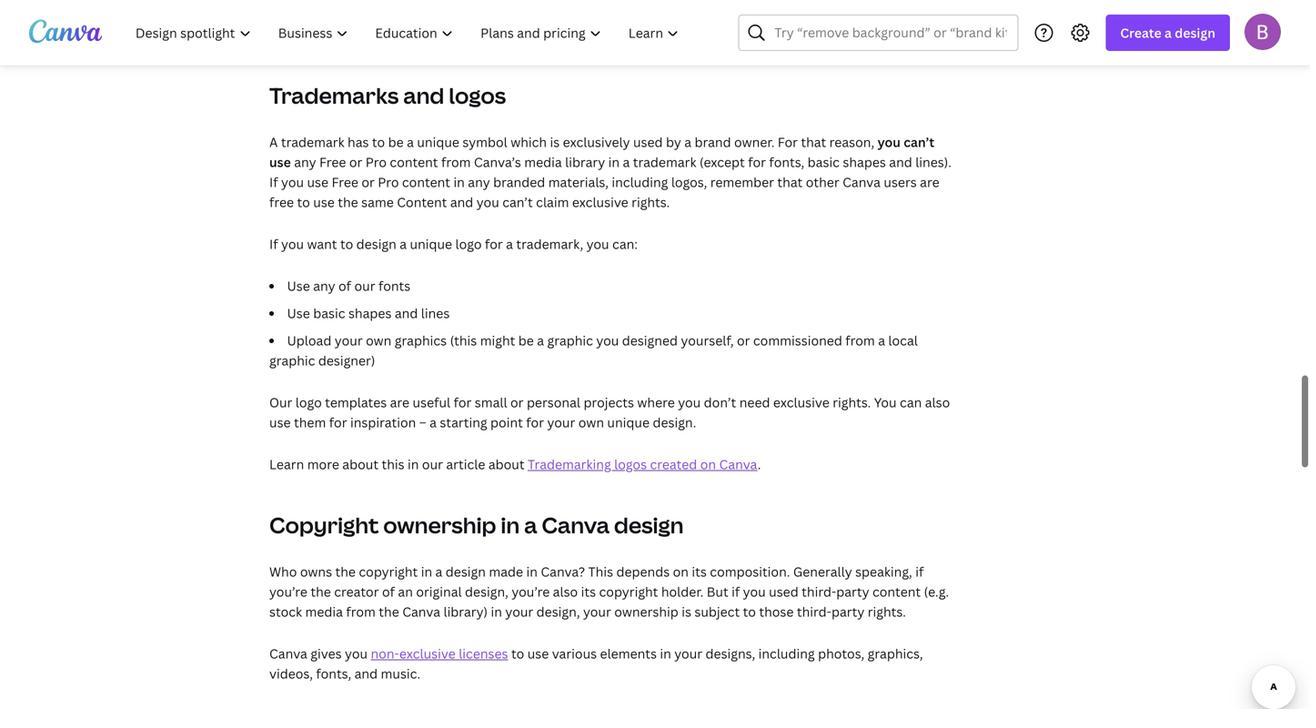Task type: locate. For each thing, give the bounding box(es) containing it.
1 vertical spatial copyright
[[599, 583, 659, 600]]

1 horizontal spatial its
[[692, 563, 707, 580]]

1 horizontal spatial from
[[441, 153, 471, 171]]

are inside any free or pro content from canva's media library in a trademark (except for fonts, basic shapes and lines). if you use free or pro content in any branded materials, including logos, remember that other canva users are free to use the same content and you can't claim exclusive rights.
[[921, 173, 940, 191]]

claim
[[536, 193, 569, 211]]

a left trademark,
[[506, 235, 513, 253]]

0 vertical spatial exclusive
[[572, 193, 629, 211]]

fonts, inside any free or pro content from canva's media library in a trademark (except for fonts, basic shapes and lines). if you use free or pro content in any branded materials, including logos, remember that other canva users are free to use the same content and you can't claim exclusive rights.
[[770, 153, 805, 171]]

in
[[609, 153, 620, 171], [454, 173, 465, 191], [408, 456, 419, 473], [501, 510, 520, 540], [421, 563, 433, 580], [527, 563, 538, 580], [491, 603, 502, 620], [660, 645, 672, 662]]

free down 'trademarks'
[[320, 153, 346, 171]]

2 if from the top
[[269, 235, 278, 253]]

1 vertical spatial is
[[682, 603, 692, 620]]

you're up stock
[[269, 583, 308, 600]]

about right article at the bottom of page
[[489, 456, 525, 473]]

elements
[[600, 645, 657, 662]]

or right yourself,
[[737, 332, 751, 349]]

are inside our logo templates are useful for small or personal projects where you don't need exclusive rights. you can also use them for inspiration – a starting point for your own unique design.
[[390, 394, 410, 411]]

shapes inside any free or pro content from canva's media library in a trademark (except for fonts, basic shapes and lines). if you use free or pro content in any branded materials, including logos, remember that other canva users are free to use the same content and you can't claim exclusive rights.
[[843, 153, 887, 171]]

trademarks
[[269, 80, 399, 110]]

0 horizontal spatial about
[[343, 456, 379, 473]]

including inside any free or pro content from canva's media library in a trademark (except for fonts, basic shapes and lines). if you use free or pro content in any branded materials, including logos, remember that other canva users are free to use the same content and you can't claim exclusive rights.
[[612, 173, 669, 191]]

videos,
[[269, 665, 313, 682]]

media
[[525, 153, 562, 171], [305, 603, 343, 620]]

you up free
[[281, 173, 304, 191]]

1 horizontal spatial are
[[921, 173, 940, 191]]

1 vertical spatial on
[[673, 563, 689, 580]]

for
[[748, 153, 766, 171], [485, 235, 503, 253], [454, 394, 472, 411], [329, 414, 347, 431], [526, 414, 544, 431]]

and left lines at the top
[[395, 304, 418, 322]]

logo
[[456, 235, 482, 253], [296, 394, 322, 411]]

that inside any free or pro content from canva's media library in a trademark (except for fonts, basic shapes and lines). if you use free or pro content in any branded materials, including logos, remember that other canva users are free to use the same content and you can't claim exclusive rights.
[[778, 173, 803, 191]]

you
[[878, 133, 901, 151], [281, 173, 304, 191], [477, 193, 500, 211], [281, 235, 304, 253], [587, 235, 610, 253], [597, 332, 619, 349], [678, 394, 701, 411], [743, 583, 766, 600], [345, 645, 368, 662]]

1 vertical spatial ownership
[[615, 603, 679, 620]]

or up point
[[511, 394, 524, 411]]

0 vertical spatial its
[[692, 563, 707, 580]]

ownership down article at the bottom of page
[[383, 510, 497, 540]]

0 horizontal spatial exclusive
[[400, 645, 456, 662]]

party down generally
[[837, 583, 870, 600]]

top level navigation element
[[124, 15, 695, 51]]

0 horizontal spatial from
[[346, 603, 376, 620]]

also right can
[[926, 394, 951, 411]]

holder.
[[662, 583, 704, 600]]

design
[[1176, 24, 1216, 41], [357, 235, 397, 253], [614, 510, 684, 540], [446, 563, 486, 580]]

0 vertical spatial is
[[550, 133, 560, 151]]

third- down generally
[[802, 583, 837, 600]]

or down has
[[349, 153, 363, 171]]

1 horizontal spatial copyright
[[599, 583, 659, 600]]

1 vertical spatial of
[[382, 583, 395, 600]]

trademark inside any free or pro content from canva's media library in a trademark (except for fonts, basic shapes and lines). if you use free or pro content in any branded materials, including logos, remember that other canva users are free to use the same content and you can't claim exclusive rights.
[[633, 153, 697, 171]]

canva down 'an'
[[403, 603, 441, 620]]

2 horizontal spatial exclusive
[[774, 394, 830, 411]]

1 horizontal spatial logos
[[615, 456, 647, 473]]

1 vertical spatial content
[[402, 173, 451, 191]]

basic up "other"
[[808, 153, 840, 171]]

0 vertical spatial unique
[[417, 133, 460, 151]]

branded
[[493, 173, 546, 191]]

you left 'want'
[[281, 235, 304, 253]]

canva's
[[474, 153, 521, 171]]

0 horizontal spatial also
[[553, 583, 578, 600]]

0 vertical spatial use
[[287, 277, 310, 294]]

rights. inside any free or pro content from canva's media library in a trademark (except for fonts, basic shapes and lines). if you use free or pro content in any branded materials, including logos, remember that other canva users are free to use the same content and you can't claim exclusive rights.
[[632, 193, 670, 211]]

you down composition.
[[743, 583, 766, 600]]

exclusive right need
[[774, 394, 830, 411]]

about
[[343, 456, 379, 473], [489, 456, 525, 473]]

use inside you can't use
[[269, 153, 291, 171]]

brand
[[695, 133, 732, 151]]

if right but
[[732, 583, 740, 600]]

designed
[[622, 332, 678, 349]]

own inside upload your own graphics (this might be a graphic you designed yourself, or commissioned from a local graphic designer)
[[366, 332, 392, 349]]

including down those at the right bottom of the page
[[759, 645, 815, 662]]

2 vertical spatial unique
[[608, 414, 650, 431]]

1 vertical spatial third-
[[797, 603, 832, 620]]

stock
[[269, 603, 302, 620]]

shapes down use any of our fonts at the left top of page
[[349, 304, 392, 322]]

0 horizontal spatial is
[[550, 133, 560, 151]]

used up those at the right bottom of the page
[[769, 583, 799, 600]]

owner.
[[735, 133, 775, 151]]

1 vertical spatial logo
[[296, 394, 322, 411]]

and down top level navigation element
[[403, 80, 445, 110]]

fonts,
[[770, 153, 805, 171], [316, 665, 352, 682]]

used
[[634, 133, 663, 151], [769, 583, 799, 600]]

to inside who owns the copyright in a design made in canva? this depends on its composition. generally speaking, if you're the creator of an original design, you're also its copyright holder. but if you used third-party content (e.g. stock media from the canva library) in your design, your ownership is subject to those third-party rights.
[[743, 603, 756, 620]]

canva
[[843, 173, 881, 191], [720, 456, 758, 473], [542, 510, 610, 540], [403, 603, 441, 620], [269, 645, 308, 662]]

your inside to use various elements in your designs, including photos, graphics, videos, fonts, and music.
[[675, 645, 703, 662]]

local
[[889, 332, 918, 349]]

0 horizontal spatial copyright
[[359, 563, 418, 580]]

0 vertical spatial can't
[[904, 133, 935, 151]]

lines
[[421, 304, 450, 322]]

1 horizontal spatial trademark
[[633, 153, 697, 171]]

composition.
[[710, 563, 791, 580]]

canva?
[[541, 563, 585, 580]]

free
[[320, 153, 346, 171], [332, 173, 359, 191]]

you can't use
[[269, 133, 935, 171]]

exclusive
[[572, 193, 629, 211], [774, 394, 830, 411], [400, 645, 456, 662]]

0 vertical spatial also
[[926, 394, 951, 411]]

a right –
[[430, 414, 437, 431]]

0 vertical spatial graphic
[[548, 332, 593, 349]]

0 vertical spatial of
[[339, 277, 351, 294]]

use inside our logo templates are useful for small or personal projects where you don't need exclusive rights. you can also use them for inspiration – a starting point for your own unique design.
[[269, 414, 291, 431]]

logos up symbol
[[449, 80, 506, 110]]

1 vertical spatial use
[[287, 304, 310, 322]]

create a design button
[[1106, 15, 1231, 51]]

of up use basic shapes and lines
[[339, 277, 351, 294]]

third- right those at the right bottom of the page
[[797, 603, 832, 620]]

on
[[701, 456, 717, 473], [673, 563, 689, 580]]

that left "other"
[[778, 173, 803, 191]]

or inside our logo templates are useful for small or personal projects where you don't need exclusive rights. you can also use them for inspiration – a starting point for your own unique design.
[[511, 394, 524, 411]]

any down 'want'
[[313, 277, 336, 294]]

2 vertical spatial content
[[873, 583, 921, 600]]

trademarks and logos
[[269, 80, 506, 110]]

0 vertical spatial media
[[525, 153, 562, 171]]

0 vertical spatial that
[[801, 133, 827, 151]]

0 vertical spatial trademark
[[281, 133, 345, 151]]

graphic down upload
[[269, 352, 315, 369]]

0 horizontal spatial ownership
[[383, 510, 497, 540]]

1 horizontal spatial be
[[519, 332, 534, 349]]

copyright up 'an'
[[359, 563, 418, 580]]

upload your own graphics (this might be a graphic you designed yourself, or commissioned from a local graphic designer)
[[269, 332, 918, 369]]

is down holder. on the bottom right of the page
[[682, 603, 692, 620]]

1 horizontal spatial ownership
[[615, 603, 679, 620]]

that
[[801, 133, 827, 151], [778, 173, 803, 191]]

also
[[926, 394, 951, 411], [553, 583, 578, 600]]

1 horizontal spatial graphic
[[548, 332, 593, 349]]

1 vertical spatial design,
[[537, 603, 580, 620]]

party up photos,
[[832, 603, 865, 620]]

1 horizontal spatial logo
[[456, 235, 482, 253]]

exclusive up 'music.'
[[400, 645, 456, 662]]

media down "which"
[[525, 153, 562, 171]]

you inside you can't use
[[878, 133, 901, 151]]

fonts, inside to use various elements in your designs, including photos, graphics, videos, fonts, and music.
[[316, 665, 352, 682]]

created
[[650, 456, 698, 473]]

1 horizontal spatial used
[[769, 583, 799, 600]]

1 vertical spatial unique
[[410, 235, 453, 253]]

if right speaking,
[[916, 563, 924, 580]]

a down trademarks and logos
[[407, 133, 414, 151]]

1 vertical spatial its
[[581, 583, 596, 600]]

1 vertical spatial graphic
[[269, 352, 315, 369]]

of
[[339, 277, 351, 294], [382, 583, 395, 600]]

be right 'might'
[[519, 332, 534, 349]]

is inside who owns the copyright in a design made in canva? this depends on its composition. generally speaking, if you're the creator of an original design, you're also its copyright holder. but if you used third-party content (e.g. stock media from the canva library) in your design, your ownership is subject to those third-party rights.
[[682, 603, 692, 620]]

to left those at the right bottom of the page
[[743, 603, 756, 620]]

graphic up personal
[[548, 332, 593, 349]]

used left by
[[634, 133, 663, 151]]

if inside any free or pro content from canva's media library in a trademark (except for fonts, basic shapes and lines). if you use free or pro content in any branded materials, including logos, remember that other canva users are free to use the same content and you can't claim exclusive rights.
[[269, 173, 278, 191]]

1 if from the top
[[269, 173, 278, 191]]

including
[[612, 173, 669, 191], [759, 645, 815, 662]]

canva inside any free or pro content from canva's media library in a trademark (except for fonts, basic shapes and lines). if you use free or pro content in any branded materials, including logos, remember that other canva users are free to use the same content and you can't claim exclusive rights.
[[843, 173, 881, 191]]

you're down made
[[512, 583, 550, 600]]

unique down content
[[410, 235, 453, 253]]

or
[[349, 153, 363, 171], [362, 173, 375, 191], [737, 332, 751, 349], [511, 394, 524, 411]]

0 vertical spatial from
[[441, 153, 471, 171]]

1 horizontal spatial if
[[916, 563, 924, 580]]

1 vertical spatial rights.
[[833, 394, 872, 411]]

unique inside our logo templates are useful for small or personal projects where you don't need exclusive rights. you can also use them for inspiration – a starting point for your own unique design.
[[608, 414, 650, 431]]

unique for symbol
[[417, 133, 460, 151]]

your left designs,
[[675, 645, 703, 662]]

1 horizontal spatial of
[[382, 583, 395, 600]]

create
[[1121, 24, 1162, 41]]

your
[[335, 332, 363, 349], [548, 414, 576, 431], [506, 603, 534, 620], [583, 603, 612, 620], [675, 645, 703, 662]]

media down creator
[[305, 603, 343, 620]]

and right content
[[450, 193, 474, 211]]

1 use from the top
[[287, 277, 310, 294]]

and inside to use various elements in your designs, including photos, graphics, videos, fonts, and music.
[[355, 665, 378, 682]]

0 horizontal spatial our
[[355, 277, 376, 294]]

and
[[403, 80, 445, 110], [890, 153, 913, 171], [450, 193, 474, 211], [395, 304, 418, 322], [355, 665, 378, 682]]

Try "remove background" or "brand kit" search field
[[775, 15, 1007, 50]]

0 horizontal spatial basic
[[313, 304, 345, 322]]

0 vertical spatial used
[[634, 133, 663, 151]]

by
[[666, 133, 682, 151]]

in right elements
[[660, 645, 672, 662]]

0 vertical spatial if
[[269, 173, 278, 191]]

logo inside our logo templates are useful for small or personal projects where you don't need exclusive rights. you can also use them for inspiration – a starting point for your own unique design.
[[296, 394, 322, 411]]

designer)
[[318, 352, 375, 369]]

can:
[[613, 235, 638, 253]]

lines).
[[916, 153, 952, 171]]

a inside any free or pro content from canva's media library in a trademark (except for fonts, basic shapes and lines). if you use free or pro content in any branded materials, including logos, remember that other canva users are free to use the same content and you can't claim exclusive rights.
[[623, 153, 630, 171]]

content inside who owns the copyright in a design made in canva? this depends on its composition. generally speaking, if you're the creator of an original design, you're also its copyright holder. but if you used third-party content (e.g. stock media from the canva library) in your design, your ownership is subject to those third-party rights.
[[873, 583, 921, 600]]

a right "create"
[[1165, 24, 1172, 41]]

canva left users
[[843, 173, 881, 191]]

1 vertical spatial including
[[759, 645, 815, 662]]

0 horizontal spatial its
[[581, 583, 596, 600]]

on up holder. on the bottom right of the page
[[673, 563, 689, 580]]

its up holder. on the bottom right of the page
[[692, 563, 707, 580]]

rights. down speaking,
[[868, 603, 907, 620]]

its down this
[[581, 583, 596, 600]]

0 vertical spatial fonts,
[[770, 153, 805, 171]]

basic down use any of our fonts at the left top of page
[[313, 304, 345, 322]]

0 horizontal spatial media
[[305, 603, 343, 620]]

trademark
[[281, 133, 345, 151], [633, 153, 697, 171]]

design, down made
[[465, 583, 509, 600]]

be
[[388, 133, 404, 151], [519, 332, 534, 349]]

shapes down reason,
[[843, 153, 887, 171]]

projects
[[584, 394, 634, 411]]

where
[[638, 394, 675, 411]]

the left same
[[338, 193, 358, 211]]

you inside who owns the copyright in a design made in canva? this depends on its composition. generally speaking, if you're the creator of an original design, you're also its copyright holder. but if you used third-party content (e.g. stock media from the canva library) in your design, your ownership is subject to those third-party rights.
[[743, 583, 766, 600]]

design up original
[[446, 563, 486, 580]]

0 horizontal spatial shapes
[[349, 304, 392, 322]]

logo left trademark,
[[456, 235, 482, 253]]

a left local
[[879, 332, 886, 349]]

ownership down depends at the bottom of the page
[[615, 603, 679, 620]]

0 horizontal spatial fonts,
[[316, 665, 352, 682]]

unique
[[417, 133, 460, 151], [410, 235, 453, 253], [608, 414, 650, 431]]

who
[[269, 563, 297, 580]]

0 vertical spatial on
[[701, 456, 717, 473]]

inspiration
[[350, 414, 416, 431]]

or inside upload your own graphics (this might be a graphic you designed yourself, or commissioned from a local graphic designer)
[[737, 332, 751, 349]]

0 horizontal spatial logos
[[449, 80, 506, 110]]

you up the design.
[[678, 394, 701, 411]]

1 horizontal spatial basic
[[808, 153, 840, 171]]

be inside upload your own graphics (this might be a graphic you designed yourself, or commissioned from a local graphic designer)
[[519, 332, 534, 349]]

1 vertical spatial party
[[832, 603, 865, 620]]

can't
[[904, 133, 935, 151], [503, 193, 533, 211]]

1 horizontal spatial can't
[[904, 133, 935, 151]]

gives
[[311, 645, 342, 662]]

that right for
[[801, 133, 827, 151]]

want
[[307, 235, 337, 253]]

a up "fonts"
[[400, 235, 407, 253]]

on right created
[[701, 456, 717, 473]]

logo up them
[[296, 394, 322, 411]]

0 horizontal spatial if
[[732, 583, 740, 600]]

1 horizontal spatial fonts,
[[770, 153, 805, 171]]

the down owns
[[311, 583, 331, 600]]

any down 'trademarks'
[[294, 153, 316, 171]]

0 vertical spatial basic
[[808, 153, 840, 171]]

a inside who owns the copyright in a design made in canva? this depends on its composition. generally speaking, if you're the creator of an original design, you're also its copyright holder. but if you used third-party content (e.g. stock media from the canva library) in your design, your ownership is subject to those third-party rights.
[[436, 563, 443, 580]]

your up designer)
[[335, 332, 363, 349]]

0 vertical spatial including
[[612, 173, 669, 191]]

free down has
[[332, 173, 359, 191]]

1 vertical spatial media
[[305, 603, 343, 620]]

use for use basic shapes and lines
[[287, 304, 310, 322]]

basic
[[808, 153, 840, 171], [313, 304, 345, 322]]

you're
[[269, 583, 308, 600], [512, 583, 550, 600]]

any down canva's
[[468, 173, 490, 191]]

for down owner.
[[748, 153, 766, 171]]

can't inside you can't use
[[904, 133, 935, 151]]

1 horizontal spatial our
[[422, 456, 443, 473]]

you right reason,
[[878, 133, 901, 151]]

1 horizontal spatial also
[[926, 394, 951, 411]]

a
[[1165, 24, 1172, 41], [407, 133, 414, 151], [685, 133, 692, 151], [623, 153, 630, 171], [400, 235, 407, 253], [506, 235, 513, 253], [537, 332, 544, 349], [879, 332, 886, 349], [430, 414, 437, 431], [524, 510, 538, 540], [436, 563, 443, 580]]

1 about from the left
[[343, 456, 379, 473]]

0 horizontal spatial can't
[[503, 193, 533, 211]]

use for use any of our fonts
[[287, 277, 310, 294]]

exclusive inside any free or pro content from canva's media library in a trademark (except for fonts, basic shapes and lines). if you use free or pro content in any branded materials, including logos, remember that other canva users are free to use the same content and you can't claim exclusive rights.
[[572, 193, 629, 211]]

trademarking logos created on canva link
[[528, 456, 758, 473]]

0 vertical spatial shapes
[[843, 153, 887, 171]]

use
[[269, 153, 291, 171], [307, 173, 329, 191], [313, 193, 335, 211], [269, 414, 291, 431], [528, 645, 549, 662]]

for down personal
[[526, 414, 544, 431]]

use up upload
[[287, 304, 310, 322]]

1 horizontal spatial media
[[525, 153, 562, 171]]

fonts, down for
[[770, 153, 805, 171]]

a inside our logo templates are useful for small or personal projects where you don't need exclusive rights. you can also use them for inspiration – a starting point for your own unique design.
[[430, 414, 437, 431]]

0 vertical spatial rights.
[[632, 193, 670, 211]]

0 horizontal spatial are
[[390, 394, 410, 411]]

design,
[[465, 583, 509, 600], [537, 603, 580, 620]]

0 horizontal spatial own
[[366, 332, 392, 349]]

also down canva?
[[553, 583, 578, 600]]

1 vertical spatial from
[[846, 332, 876, 349]]

fonts, down gives
[[316, 665, 352, 682]]

1 vertical spatial exclusive
[[774, 394, 830, 411]]

fonts
[[379, 277, 411, 294]]

1 horizontal spatial about
[[489, 456, 525, 473]]

designs,
[[706, 645, 756, 662]]

to right licenses
[[512, 645, 525, 662]]

2 use from the top
[[287, 304, 310, 322]]

are down lines).
[[921, 173, 940, 191]]

unique left symbol
[[417, 133, 460, 151]]

0 horizontal spatial including
[[612, 173, 669, 191]]

copyright
[[359, 563, 418, 580], [599, 583, 659, 600]]

0 vertical spatial our
[[355, 277, 376, 294]]

unique for logo
[[410, 235, 453, 253]]

.
[[758, 456, 761, 473]]

1 vertical spatial are
[[390, 394, 410, 411]]

the
[[338, 193, 358, 211], [335, 563, 356, 580], [311, 583, 331, 600], [379, 603, 399, 620]]



Task type: describe. For each thing, give the bounding box(es) containing it.
canva down need
[[720, 456, 758, 473]]

design up depends at the bottom of the page
[[614, 510, 684, 540]]

has
[[348, 133, 369, 151]]

a
[[269, 133, 278, 151]]

and up users
[[890, 153, 913, 171]]

same
[[362, 193, 394, 211]]

you down branded
[[477, 193, 500, 211]]

can
[[900, 394, 922, 411]]

1 vertical spatial shapes
[[349, 304, 392, 322]]

own inside our logo templates are useful for small or personal projects where you don't need exclusive rights. you can also use them for inspiration – a starting point for your own unique design.
[[579, 414, 604, 431]]

ownership inside who owns the copyright in a design made in canva? this depends on its composition. generally speaking, if you're the creator of an original design, you're also its copyright holder. but if you used third-party content (e.g. stock media from the canva library) in your design, your ownership is subject to those third-party rights.
[[615, 603, 679, 620]]

for
[[778, 133, 798, 151]]

but
[[707, 583, 729, 600]]

who owns the copyright in a design made in canva? this depends on its composition. generally speaking, if you're the creator of an original design, you're also its copyright holder. but if you used third-party content (e.g. stock media from the canva library) in your design, your ownership is subject to those third-party rights.
[[269, 563, 950, 620]]

media inside who owns the copyright in a design made in canva? this depends on its composition. generally speaking, if you're the creator of an original design, you're also its copyright holder. but if you used third-party content (e.g. stock media from the canva library) in your design, your ownership is subject to those third-party rights.
[[305, 603, 343, 620]]

upload
[[287, 332, 332, 349]]

0 vertical spatial ownership
[[383, 510, 497, 540]]

0 horizontal spatial used
[[634, 133, 663, 151]]

library
[[565, 153, 606, 171]]

0 vertical spatial copyright
[[359, 563, 418, 580]]

0 horizontal spatial design,
[[465, 583, 509, 600]]

in up original
[[421, 563, 433, 580]]

to inside to use various elements in your designs, including photos, graphics, videos, fonts, and music.
[[512, 645, 525, 662]]

canva up videos,
[[269, 645, 308, 662]]

our logo templates are useful for small or personal projects where you don't need exclusive rights. you can also use them for inspiration – a starting point for your own unique design.
[[269, 394, 951, 431]]

use inside to use various elements in your designs, including photos, graphics, videos, fonts, and music.
[[528, 645, 549, 662]]

0 vertical spatial content
[[390, 153, 438, 171]]

0 horizontal spatial graphic
[[269, 352, 315, 369]]

0 vertical spatial logos
[[449, 80, 506, 110]]

point
[[491, 414, 523, 431]]

you left non-
[[345, 645, 368, 662]]

learn
[[269, 456, 304, 473]]

personal
[[527, 394, 581, 411]]

0 horizontal spatial trademark
[[281, 133, 345, 151]]

or up same
[[362, 173, 375, 191]]

various
[[552, 645, 597, 662]]

users
[[884, 173, 917, 191]]

for inside any free or pro content from canva's media library in a trademark (except for fonts, basic shapes and lines). if you use free or pro content in any branded materials, including logos, remember that other canva users are free to use the same content and you can't claim exclusive rights.
[[748, 153, 766, 171]]

copyright ownership in a canva design
[[269, 510, 684, 540]]

1 vertical spatial basic
[[313, 304, 345, 322]]

materials,
[[549, 173, 609, 191]]

2 vertical spatial any
[[313, 277, 336, 294]]

more
[[307, 456, 339, 473]]

from inside upload your own graphics (this might be a graphic you designed yourself, or commissioned from a local graphic designer)
[[846, 332, 876, 349]]

this
[[382, 456, 405, 473]]

which
[[511, 133, 547, 151]]

2 vertical spatial exclusive
[[400, 645, 456, 662]]

the inside any free or pro content from canva's media library in a trademark (except for fonts, basic shapes and lines). if you use free or pro content in any branded materials, including logos, remember that other canva users are free to use the same content and you can't claim exclusive rights.
[[338, 193, 358, 211]]

in down symbol
[[454, 173, 465, 191]]

media inside any free or pro content from canva's media library in a trademark (except for fonts, basic shapes and lines). if you use free or pro content in any branded materials, including logos, remember that other canva users are free to use the same content and you can't claim exclusive rights.
[[525, 153, 562, 171]]

can't inside any free or pro content from canva's media library in a trademark (except for fonts, basic shapes and lines). if you use free or pro content in any branded materials, including logos, remember that other canva users are free to use the same content and you can't claim exclusive rights.
[[503, 193, 533, 211]]

from inside any free or pro content from canva's media library in a trademark (except for fonts, basic shapes and lines). if you use free or pro content in any branded materials, including logos, remember that other canva users are free to use the same content and you can't claim exclusive rights.
[[441, 153, 471, 171]]

in right 'library)'
[[491, 603, 502, 620]]

0 vertical spatial logo
[[456, 235, 482, 253]]

remember
[[711, 173, 775, 191]]

trademarking
[[528, 456, 611, 473]]

don't
[[704, 394, 737, 411]]

the up creator
[[335, 563, 356, 580]]

graphics,
[[868, 645, 924, 662]]

graphics
[[395, 332, 447, 349]]

those
[[760, 603, 794, 620]]

1 horizontal spatial on
[[701, 456, 717, 473]]

also inside who owns the copyright in a design made in canva? this depends on its composition. generally speaking, if you're the creator of an original design, you're also its copyright holder. but if you used third-party content (e.g. stock media from the canva library) in your design, your ownership is subject to those third-party rights.
[[553, 583, 578, 600]]

1 vertical spatial our
[[422, 456, 443, 473]]

0 vertical spatial if
[[916, 563, 924, 580]]

licenses
[[459, 645, 508, 662]]

templates
[[325, 394, 387, 411]]

canva gives you non-exclusive licenses
[[269, 645, 508, 662]]

non-
[[371, 645, 400, 662]]

non-exclusive licenses link
[[371, 645, 508, 662]]

in up made
[[501, 510, 520, 540]]

1 horizontal spatial design,
[[537, 603, 580, 620]]

on inside who owns the copyright in a design made in canva? this depends on its composition. generally speaking, if you're the creator of an original design, you're also its copyright holder. but if you used third-party content (e.g. stock media from the canva library) in your design, your ownership is subject to those third-party rights.
[[673, 563, 689, 580]]

0 vertical spatial free
[[320, 153, 346, 171]]

of inside who owns the copyright in a design made in canva? this depends on its composition. generally speaking, if you're the creator of an original design, you're also its copyright holder. but if you used third-party content (e.g. stock media from the canva library) in your design, your ownership is subject to those third-party rights.
[[382, 583, 395, 600]]

you
[[875, 394, 897, 411]]

in down exclusively
[[609, 153, 620, 171]]

owns
[[300, 563, 332, 580]]

1 vertical spatial free
[[332, 173, 359, 191]]

in right this in the bottom left of the page
[[408, 456, 419, 473]]

you inside upload your own graphics (this might be a graphic you designed yourself, or commissioned from a local graphic designer)
[[597, 332, 619, 349]]

0 horizontal spatial be
[[388, 133, 404, 151]]

made
[[489, 563, 524, 580]]

rights. inside our logo templates are useful for small or personal projects where you don't need exclusive rights. you can also use them for inspiration – a starting point for your own unique design.
[[833, 394, 872, 411]]

including inside to use various elements in your designs, including photos, graphics, videos, fonts, and music.
[[759, 645, 815, 662]]

2 you're from the left
[[512, 583, 550, 600]]

canva inside who owns the copyright in a design made in canva? this depends on its composition. generally speaking, if you're the creator of an original design, you're also its copyright holder. but if you used third-party content (e.g. stock media from the canva library) in your design, your ownership is subject to those third-party rights.
[[403, 603, 441, 620]]

1 vertical spatial if
[[732, 583, 740, 600]]

0 vertical spatial any
[[294, 153, 316, 171]]

0 vertical spatial third-
[[802, 583, 837, 600]]

useful
[[413, 394, 451, 411]]

logos,
[[672, 173, 708, 191]]

use any of our fonts
[[287, 277, 411, 294]]

our
[[269, 394, 293, 411]]

for left trademark,
[[485, 235, 503, 253]]

0 horizontal spatial of
[[339, 277, 351, 294]]

if you want to design a unique logo for a trademark, you can:
[[269, 235, 638, 253]]

commissioned
[[754, 332, 843, 349]]

you left 'can:'
[[587, 235, 610, 253]]

an
[[398, 583, 413, 600]]

symbol
[[463, 133, 508, 151]]

(e.g.
[[924, 583, 950, 600]]

to right 'want'
[[340, 235, 353, 253]]

speaking,
[[856, 563, 913, 580]]

original
[[416, 583, 462, 600]]

might
[[480, 332, 516, 349]]

need
[[740, 394, 771, 411]]

design inside dropdown button
[[1176, 24, 1216, 41]]

2 about from the left
[[489, 456, 525, 473]]

your inside our logo templates are useful for small or personal projects where you don't need exclusive rights. you can also use them for inspiration – a starting point for your own unique design.
[[548, 414, 576, 431]]

also inside our logo templates are useful for small or personal projects where you don't need exclusive rights. you can also use them for inspiration – a starting point for your own unique design.
[[926, 394, 951, 411]]

design inside who owns the copyright in a design made in canva? this depends on its composition. generally speaking, if you're the creator of an original design, you're also its copyright holder. but if you used third-party content (e.g. stock media from the canva library) in your design, your ownership is subject to those third-party rights.
[[446, 563, 486, 580]]

1 vertical spatial pro
[[378, 173, 399, 191]]

generally
[[794, 563, 853, 580]]

free
[[269, 193, 294, 211]]

trademark,
[[516, 235, 584, 253]]

a right by
[[685, 133, 692, 151]]

–
[[419, 414, 427, 431]]

(except
[[700, 153, 745, 171]]

a trademark has to be a unique symbol which is exclusively used by a brand owner. for that reason,
[[269, 133, 878, 151]]

create a design
[[1121, 24, 1216, 41]]

0 vertical spatial party
[[837, 583, 870, 600]]

other
[[806, 173, 840, 191]]

1 vertical spatial logos
[[615, 456, 647, 473]]

the down 'an'
[[379, 603, 399, 620]]

this
[[589, 563, 614, 580]]

depends
[[617, 563, 670, 580]]

article
[[446, 456, 486, 473]]

for up the starting
[[454, 394, 472, 411]]

content
[[397, 193, 447, 211]]

1 vertical spatial any
[[468, 173, 490, 191]]

used inside who owns the copyright in a design made in canva? this depends on its composition. generally speaking, if you're the creator of an original design, you're also its copyright holder. but if you used third-party content (e.g. stock media from the canva library) in your design, your ownership is subject to those third-party rights.
[[769, 583, 799, 600]]

copyright
[[269, 510, 379, 540]]

bob builder image
[[1245, 13, 1282, 50]]

rights. inside who owns the copyright in a design made in canva? this depends on its composition. generally speaking, if you're the creator of an original design, you're also its copyright holder. but if you used third-party content (e.g. stock media from the canva library) in your design, your ownership is subject to those third-party rights.
[[868, 603, 907, 620]]

from inside who owns the copyright in a design made in canva? this depends on its composition. generally speaking, if you're the creator of an original design, you're also its copyright holder. but if you used third-party content (e.g. stock media from the canva library) in your design, your ownership is subject to those third-party rights.
[[346, 603, 376, 620]]

in inside to use various elements in your designs, including photos, graphics, videos, fonts, and music.
[[660, 645, 672, 662]]

to right has
[[372, 133, 385, 151]]

a inside create a design dropdown button
[[1165, 24, 1172, 41]]

to inside any free or pro content from canva's media library in a trademark (except for fonts, basic shapes and lines). if you use free or pro content in any branded materials, including logos, remember that other canva users are free to use the same content and you can't claim exclusive rights.
[[297, 193, 310, 211]]

canva up canva?
[[542, 510, 610, 540]]

creator
[[334, 583, 379, 600]]

in right made
[[527, 563, 538, 580]]

you inside our logo templates are useful for small or personal projects where you don't need exclusive rights. you can also use them for inspiration – a starting point for your own unique design.
[[678, 394, 701, 411]]

your down made
[[506, 603, 534, 620]]

reason,
[[830, 133, 875, 151]]

subject
[[695, 603, 740, 620]]

small
[[475, 394, 508, 411]]

starting
[[440, 414, 488, 431]]

a down learn more about this in our article about trademarking logos created on canva .
[[524, 510, 538, 540]]

your down this
[[583, 603, 612, 620]]

them
[[294, 414, 326, 431]]

(this
[[450, 332, 477, 349]]

1 you're from the left
[[269, 583, 308, 600]]

any free or pro content from canva's media library in a trademark (except for fonts, basic shapes and lines). if you use free or pro content in any branded materials, including logos, remember that other canva users are free to use the same content and you can't claim exclusive rights.
[[269, 153, 952, 211]]

for down templates at bottom left
[[329, 414, 347, 431]]

exclusive inside our logo templates are useful for small or personal projects where you don't need exclusive rights. you can also use them for inspiration – a starting point for your own unique design.
[[774, 394, 830, 411]]

0 vertical spatial pro
[[366, 153, 387, 171]]

learn more about this in our article about trademarking logos created on canva .
[[269, 456, 761, 473]]

your inside upload your own graphics (this might be a graphic you designed yourself, or commissioned from a local graphic designer)
[[335, 332, 363, 349]]

design down same
[[357, 235, 397, 253]]

a right 'might'
[[537, 332, 544, 349]]

basic inside any free or pro content from canva's media library in a trademark (except for fonts, basic shapes and lines). if you use free or pro content in any branded materials, including logos, remember that other canva users are free to use the same content and you can't claim exclusive rights.
[[808, 153, 840, 171]]

music.
[[381, 665, 421, 682]]



Task type: vqa. For each thing, say whether or not it's contained in the screenshot.
GIVE
no



